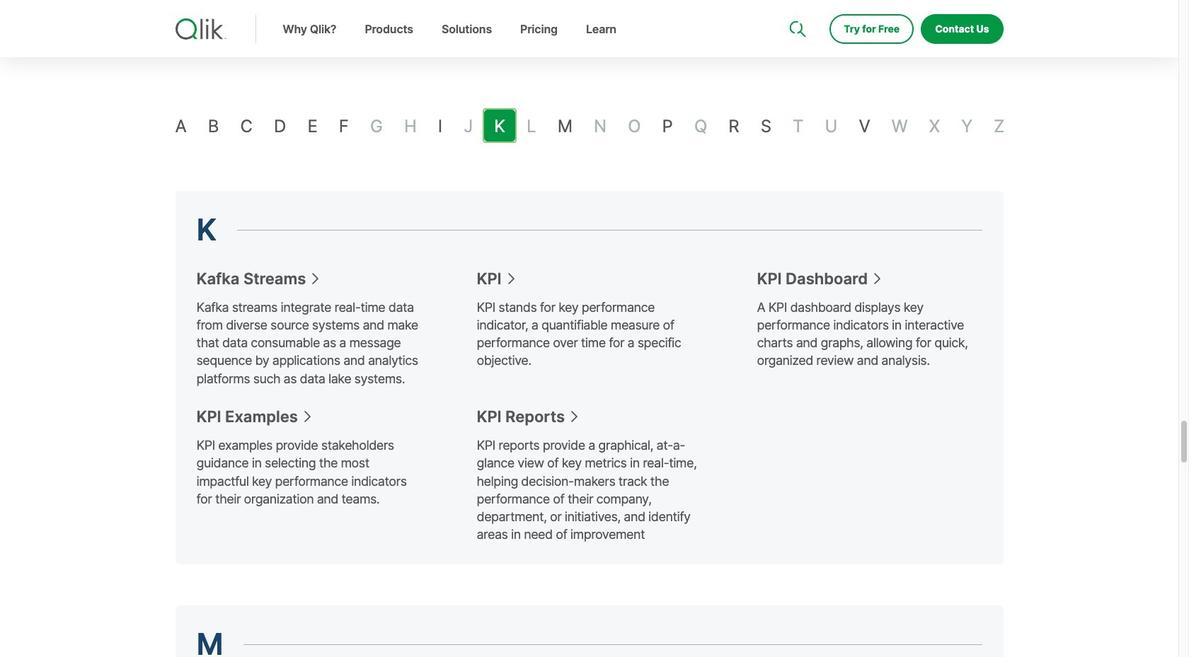 Task type: locate. For each thing, give the bounding box(es) containing it.
company image
[[873, 0, 884, 11]]



Task type: vqa. For each thing, say whether or not it's contained in the screenshot.
FOR
no



Task type: describe. For each thing, give the bounding box(es) containing it.
support image
[[791, 0, 802, 11]]

qlik image
[[175, 18, 226, 40]]



